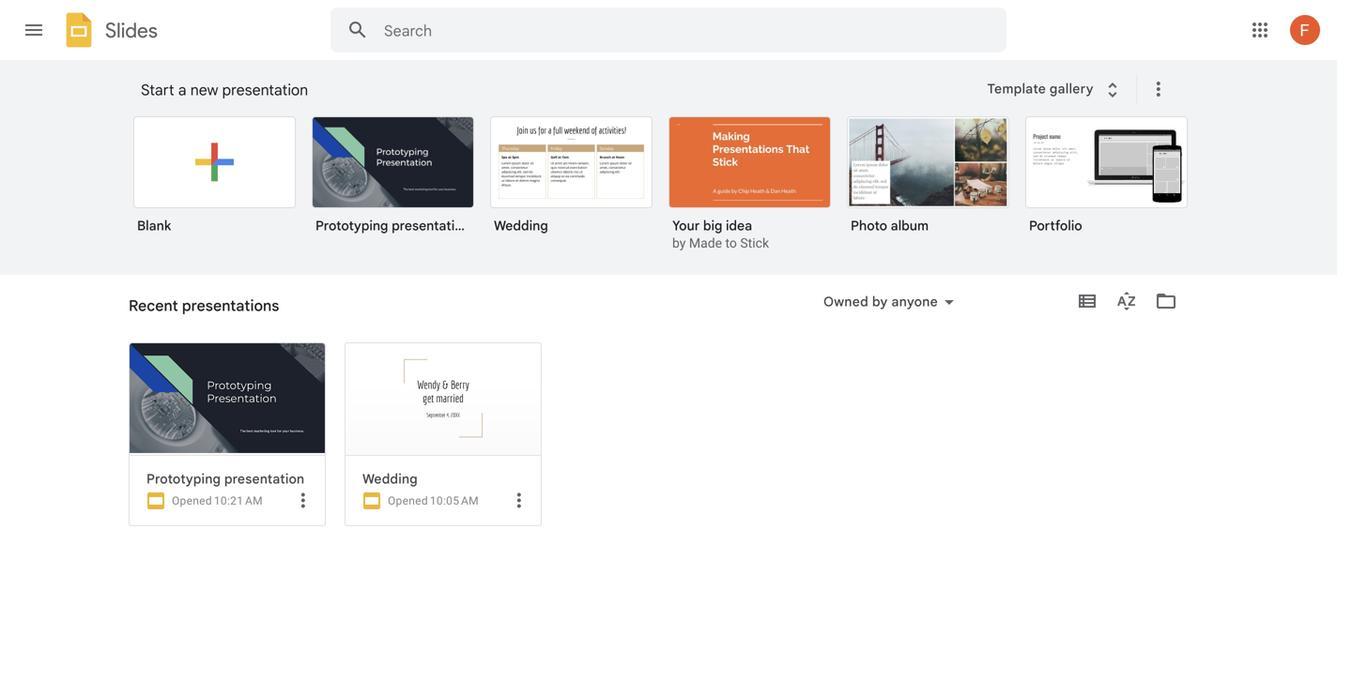 Task type: describe. For each thing, give the bounding box(es) containing it.
made to stick link
[[689, 236, 769, 251]]

1 vertical spatial wedding option
[[345, 343, 542, 696]]

search image
[[339, 11, 377, 49]]

anyone
[[892, 294, 938, 310]]

main menu image
[[23, 19, 45, 41]]

idea
[[726, 218, 752, 234]]

owned by anyone button
[[811, 291, 966, 314]]

your big idea option
[[669, 116, 831, 254]]

0 vertical spatial wedding option
[[490, 116, 653, 248]]

blank option
[[133, 116, 296, 248]]

owned
[[824, 294, 869, 310]]

opened 10:05 am
[[388, 495, 479, 508]]

slides
[[105, 18, 158, 43]]

prototyping presentation inside list box
[[316, 218, 470, 234]]

photo album
[[851, 218, 929, 234]]

last opened by me 10:05 am element
[[430, 495, 479, 508]]

0 vertical spatial wedding
[[494, 218, 548, 234]]

your big idea by made to stick
[[672, 218, 769, 251]]

your
[[672, 218, 700, 234]]

0 vertical spatial prototyping presentation option
[[312, 116, 474, 248]]

prototyping inside "recent presentations" list box
[[147, 471, 221, 488]]

presentation inside list box
[[224, 471, 305, 488]]

a
[[178, 81, 187, 100]]

opened for prototyping presentation
[[172, 495, 212, 508]]

1 recent presentations from the top
[[129, 297, 279, 316]]

big
[[703, 218, 723, 234]]

1 vertical spatial presentation
[[392, 218, 470, 234]]

start a new presentation heading
[[141, 60, 975, 120]]

prototyping inside list box
[[316, 218, 388, 234]]

owned by anyone
[[824, 294, 938, 310]]

wedding google slides element
[[363, 471, 533, 488]]

slides link
[[60, 11, 158, 53]]

last opened by me 10:21 am element
[[214, 495, 263, 508]]

photo
[[851, 218, 888, 234]]

template
[[987, 81, 1046, 97]]



Task type: vqa. For each thing, say whether or not it's contained in the screenshot.
1st the Opened
yes



Task type: locate. For each thing, give the bounding box(es) containing it.
0 vertical spatial prototyping
[[316, 218, 388, 234]]

opened down wedding google slides element on the left
[[388, 495, 428, 508]]

recent
[[129, 297, 178, 316], [129, 304, 172, 321]]

1 vertical spatial wedding
[[363, 471, 418, 488]]

wedding inside "recent presentations" list box
[[363, 471, 418, 488]]

presentations
[[182, 297, 279, 316], [175, 304, 260, 321]]

2 opened from the left
[[388, 495, 428, 508]]

1 vertical spatial prototyping presentation option
[[129, 343, 326, 696]]

0 vertical spatial presentation
[[222, 81, 308, 100]]

opened inside prototyping presentation option
[[172, 495, 212, 508]]

gallery
[[1050, 81, 1094, 97]]

opened for wedding
[[388, 495, 428, 508]]

0 horizontal spatial prototyping presentation
[[147, 471, 305, 488]]

presentation inside heading
[[222, 81, 308, 100]]

list box containing blank
[[133, 113, 1213, 276]]

2 recent from the top
[[129, 304, 172, 321]]

0 horizontal spatial prototyping
[[147, 471, 221, 488]]

0 vertical spatial prototyping presentation
[[316, 218, 470, 234]]

1 opened from the left
[[172, 495, 212, 508]]

by
[[672, 236, 686, 251], [872, 294, 888, 310]]

prototyping presentation
[[316, 218, 470, 234], [147, 471, 305, 488]]

new
[[190, 81, 218, 100]]

by inside your big idea by made to stick
[[672, 236, 686, 251]]

start a new presentation
[[141, 81, 308, 100]]

wedding option
[[490, 116, 653, 248], [345, 343, 542, 696]]

1 vertical spatial prototyping presentation
[[147, 471, 305, 488]]

photo album option
[[847, 116, 1010, 248]]

0 vertical spatial by
[[672, 236, 686, 251]]

None search field
[[331, 8, 1007, 53]]

0 horizontal spatial by
[[672, 236, 686, 251]]

prototyping presentation google slides element
[[147, 471, 317, 488]]

Search bar text field
[[384, 22, 960, 40]]

template gallery button
[[975, 72, 1136, 106]]

1 recent from the top
[[129, 297, 178, 316]]

prototyping presentation option
[[312, 116, 474, 248], [129, 343, 326, 696]]

to
[[725, 236, 737, 251]]

2 recent presentations from the top
[[129, 304, 260, 321]]

portfolio
[[1029, 218, 1083, 234]]

recent presentations heading
[[129, 275, 279, 335]]

prototyping
[[316, 218, 388, 234], [147, 471, 221, 488]]

more actions. image
[[1144, 78, 1170, 100]]

1 horizontal spatial prototyping
[[316, 218, 388, 234]]

1 horizontal spatial by
[[872, 294, 888, 310]]

1 horizontal spatial prototyping presentation
[[316, 218, 470, 234]]

recent presentations
[[129, 297, 279, 316], [129, 304, 260, 321]]

0 horizontal spatial opened
[[172, 495, 212, 508]]

presentation
[[222, 81, 308, 100], [392, 218, 470, 234], [224, 471, 305, 488]]

template gallery
[[987, 81, 1094, 97]]

opened inside the wedding option
[[388, 495, 428, 508]]

opened 10:21 am
[[172, 495, 263, 508]]

made
[[689, 236, 722, 251]]

2 vertical spatial presentation
[[224, 471, 305, 488]]

album
[[891, 218, 929, 234]]

10:05 am
[[430, 495, 479, 508]]

10:21 am
[[214, 495, 263, 508]]

start
[[141, 81, 174, 100]]

blank
[[137, 218, 171, 234]]

opened
[[172, 495, 212, 508], [388, 495, 428, 508]]

1 vertical spatial prototyping
[[147, 471, 221, 488]]

0 horizontal spatial wedding
[[363, 471, 418, 488]]

prototyping presentation inside "recent presentations" list box
[[147, 471, 305, 488]]

stick
[[740, 236, 769, 251]]

by right the 'owned'
[[872, 294, 888, 310]]

by inside popup button
[[872, 294, 888, 310]]

presentations inside "heading"
[[182, 297, 279, 316]]

recent presentations list box
[[129, 343, 1209, 696]]

1 vertical spatial by
[[872, 294, 888, 310]]

1 horizontal spatial opened
[[388, 495, 428, 508]]

1 horizontal spatial wedding
[[494, 218, 548, 234]]

opened down prototyping presentation google slides element
[[172, 495, 212, 508]]

portfolio option
[[1026, 116, 1188, 248]]

recent inside "heading"
[[129, 297, 178, 316]]

wedding
[[494, 218, 548, 234], [363, 471, 418, 488]]

by down your
[[672, 236, 686, 251]]

list box
[[133, 113, 1213, 276]]



